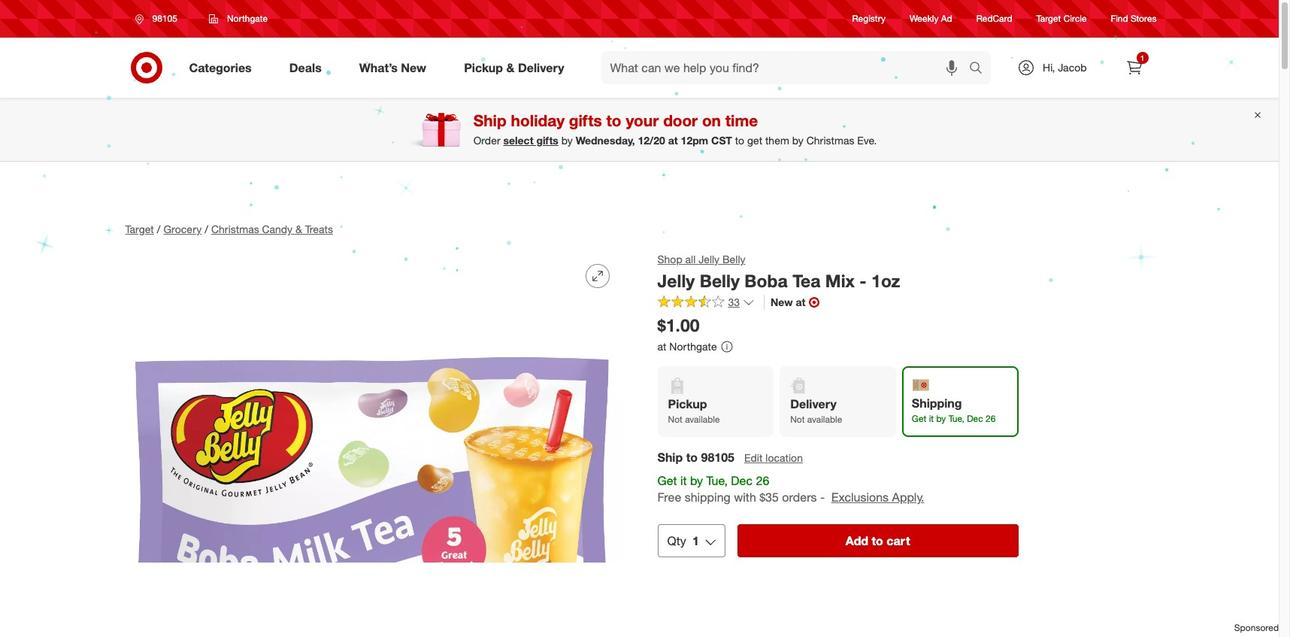 Task type: locate. For each thing, give the bounding box(es) containing it.
0 vertical spatial delivery
[[518, 60, 565, 75]]

1 vertical spatial at
[[796, 295, 806, 308]]

-
[[860, 270, 867, 291], [821, 490, 825, 505]]

0 vertical spatial new
[[401, 60, 427, 75]]

1 horizontal spatial dec
[[967, 413, 984, 425]]

not up ship to 98105
[[668, 414, 683, 425]]

categories link
[[176, 51, 271, 84]]

1 horizontal spatial pickup
[[668, 397, 707, 412]]

1 vertical spatial pickup
[[668, 397, 707, 412]]

available inside delivery not available
[[808, 414, 843, 425]]

1 horizontal spatial available
[[808, 414, 843, 425]]

at down $1.00
[[658, 340, 667, 352]]

0 horizontal spatial it
[[681, 473, 687, 488]]

deals
[[289, 60, 322, 75]]

boba
[[745, 270, 788, 291]]

0 horizontal spatial ship
[[474, 111, 507, 130]]

1 horizontal spatial jelly
[[699, 253, 720, 265]]

0 vertical spatial -
[[860, 270, 867, 291]]

cart
[[887, 533, 911, 548]]

$35
[[760, 490, 779, 505]]

2 vertical spatial at
[[658, 340, 667, 352]]

find stores link
[[1111, 12, 1157, 25]]

at northgate
[[658, 340, 717, 352]]

0 vertical spatial get
[[912, 413, 927, 425]]

jelly
[[699, 253, 720, 265], [658, 270, 695, 291]]

1 horizontal spatial 98105
[[701, 449, 735, 464]]

0 vertical spatial at
[[668, 134, 678, 147]]

stores
[[1131, 13, 1157, 24]]

& up holiday
[[507, 60, 515, 75]]

get down shipping
[[912, 413, 927, 425]]

1 horizontal spatial tue,
[[949, 413, 965, 425]]

$1.00
[[658, 314, 700, 335]]

not inside pickup not available
[[668, 414, 683, 425]]

not
[[668, 414, 683, 425], [791, 414, 805, 425]]

christmas inside 'ship holiday gifts to your door on time order select gifts by wednesday, 12/20 at 12pm cst to get them by christmas eve.'
[[807, 134, 855, 147]]

0 horizontal spatial &
[[296, 223, 302, 235]]

available inside pickup not available
[[685, 414, 720, 425]]

1 horizontal spatial -
[[860, 270, 867, 291]]

1 right qty
[[693, 533, 699, 548]]

find
[[1111, 13, 1129, 24]]

1 vertical spatial 98105
[[701, 449, 735, 464]]

target left grocery
[[125, 223, 154, 235]]

dec
[[967, 413, 984, 425], [731, 473, 753, 488]]

1 down stores
[[1141, 53, 1145, 62]]

add to cart button
[[738, 524, 1019, 558]]

0 vertical spatial pickup
[[464, 60, 503, 75]]

1 vertical spatial gifts
[[537, 134, 559, 147]]

it up the free
[[681, 473, 687, 488]]

1 horizontal spatial it
[[929, 413, 934, 425]]

ad
[[942, 13, 953, 24]]

find stores
[[1111, 13, 1157, 24]]

1 vertical spatial -
[[821, 490, 825, 505]]

ship inside 'ship holiday gifts to your door on time order select gifts by wednesday, 12/20 at 12pm cst to get them by christmas eve.'
[[474, 111, 507, 130]]

new at
[[771, 295, 806, 308]]

0 vertical spatial 26
[[986, 413, 996, 425]]

not up location at the bottom of page
[[791, 414, 805, 425]]

0 horizontal spatial /
[[157, 223, 161, 235]]

not inside delivery not available
[[791, 414, 805, 425]]

0 horizontal spatial 98105
[[152, 13, 177, 24]]

sponsored
[[1235, 622, 1279, 633]]

& left treats
[[296, 223, 302, 235]]

0 horizontal spatial 1
[[693, 533, 699, 548]]

by down shipping
[[937, 413, 946, 425]]

to inside button
[[872, 533, 884, 548]]

1 vertical spatial get
[[658, 473, 677, 488]]

2 available from the left
[[808, 414, 843, 425]]

1 horizontal spatial target
[[1037, 13, 1062, 24]]

it down shipping
[[929, 413, 934, 425]]

northgate up categories link
[[227, 13, 268, 24]]

ship
[[474, 111, 507, 130], [658, 449, 683, 464]]

0 vertical spatial &
[[507, 60, 515, 75]]

not for pickup
[[668, 414, 683, 425]]

0 horizontal spatial pickup
[[464, 60, 503, 75]]

categories
[[189, 60, 252, 75]]

1 vertical spatial target
[[125, 223, 154, 235]]

delivery
[[518, 60, 565, 75], [791, 397, 837, 412]]

get it by tue, dec 26 free shipping with $35 orders - exclusions apply.
[[658, 473, 925, 505]]

0 vertical spatial tue,
[[949, 413, 965, 425]]

grocery
[[164, 223, 202, 235]]

tue, up shipping
[[707, 473, 728, 488]]

1 available from the left
[[685, 414, 720, 425]]

1 horizontal spatial 26
[[986, 413, 996, 425]]

by inside get it by tue, dec 26 free shipping with $35 orders - exclusions apply.
[[690, 473, 703, 488]]

1 vertical spatial it
[[681, 473, 687, 488]]

98105 left northgate dropdown button on the left of page
[[152, 13, 177, 24]]

0 horizontal spatial christmas
[[211, 223, 259, 235]]

1 horizontal spatial get
[[912, 413, 927, 425]]

1 vertical spatial 26
[[756, 473, 770, 488]]

at inside 'ship holiday gifts to your door on time order select gifts by wednesday, 12/20 at 12pm cst to get them by christmas eve.'
[[668, 134, 678, 147]]

delivery up holiday
[[518, 60, 565, 75]]

0 vertical spatial gifts
[[569, 111, 602, 130]]

it
[[929, 413, 934, 425], [681, 473, 687, 488]]

98105
[[152, 13, 177, 24], [701, 449, 735, 464]]

wednesday,
[[576, 134, 635, 147]]

1 horizontal spatial christmas
[[807, 134, 855, 147]]

1 not from the left
[[668, 414, 683, 425]]

0 horizontal spatial tue,
[[707, 473, 728, 488]]

1 horizontal spatial /
[[205, 223, 208, 235]]

1 horizontal spatial not
[[791, 414, 805, 425]]

pickup up order
[[464, 60, 503, 75]]

0 vertical spatial christmas
[[807, 134, 855, 147]]

gifts
[[569, 111, 602, 130], [537, 134, 559, 147]]

1 vertical spatial dec
[[731, 473, 753, 488]]

12/20
[[638, 134, 666, 147]]

available
[[685, 414, 720, 425], [808, 414, 843, 425]]

0 horizontal spatial 26
[[756, 473, 770, 488]]

tue,
[[949, 413, 965, 425], [707, 473, 728, 488]]

orders
[[783, 490, 817, 505]]

pickup up ship to 98105
[[668, 397, 707, 412]]

1 vertical spatial delivery
[[791, 397, 837, 412]]

delivery up location at the bottom of page
[[791, 397, 837, 412]]

new right what's
[[401, 60, 427, 75]]

1 horizontal spatial ship
[[658, 449, 683, 464]]

ship for to
[[658, 449, 683, 464]]

1 vertical spatial new
[[771, 295, 793, 308]]

target
[[1037, 13, 1062, 24], [125, 223, 154, 235]]

1 / from the left
[[157, 223, 161, 235]]

ship up order
[[474, 111, 507, 130]]

weekly ad
[[910, 13, 953, 24]]

not for delivery
[[791, 414, 805, 425]]

to up wednesday,
[[607, 111, 622, 130]]

tea
[[793, 270, 821, 291]]

get up the free
[[658, 473, 677, 488]]

0 horizontal spatial northgate
[[227, 13, 268, 24]]

0 horizontal spatial available
[[685, 414, 720, 425]]

at down tea
[[796, 295, 806, 308]]

shipping
[[912, 396, 962, 411]]

26 inside get it by tue, dec 26 free shipping with $35 orders - exclusions apply.
[[756, 473, 770, 488]]

belly up 33
[[700, 270, 740, 291]]

1 vertical spatial 1
[[693, 533, 699, 548]]

northgate down $1.00
[[670, 340, 717, 352]]

jacob
[[1058, 61, 1087, 74]]

belly
[[723, 253, 746, 265], [700, 270, 740, 291]]

0 horizontal spatial delivery
[[518, 60, 565, 75]]

tue, down shipping
[[949, 413, 965, 425]]

gifts down holiday
[[537, 134, 559, 147]]

0 vertical spatial ship
[[474, 111, 507, 130]]

- right orders
[[821, 490, 825, 505]]

/ right grocery link
[[205, 223, 208, 235]]

by
[[562, 134, 573, 147], [793, 134, 804, 147], [937, 413, 946, 425], [690, 473, 703, 488]]

deals link
[[277, 51, 341, 84]]

tue, inside shipping get it by tue, dec 26
[[949, 413, 965, 425]]

weekly ad link
[[910, 12, 953, 25]]

0 horizontal spatial not
[[668, 414, 683, 425]]

all
[[686, 253, 696, 265]]

target link
[[125, 223, 154, 235]]

1 horizontal spatial new
[[771, 295, 793, 308]]

&
[[507, 60, 515, 75], [296, 223, 302, 235]]

/ right target link
[[157, 223, 161, 235]]

1 horizontal spatial &
[[507, 60, 515, 75]]

shipping
[[685, 490, 731, 505]]

target left circle
[[1037, 13, 1062, 24]]

pickup & delivery
[[464, 60, 565, 75]]

1 vertical spatial tue,
[[707, 473, 728, 488]]

/
[[157, 223, 161, 235], [205, 223, 208, 235]]

your
[[626, 111, 659, 130]]

0 vertical spatial it
[[929, 413, 934, 425]]

0 vertical spatial target
[[1037, 13, 1062, 24]]

pickup not available
[[668, 397, 720, 425]]

0 horizontal spatial get
[[658, 473, 677, 488]]

jelly belly boba tea mix - 1oz, 1 of 4 image
[[125, 252, 622, 637]]

0 vertical spatial northgate
[[227, 13, 268, 24]]

holiday
[[511, 111, 565, 130]]

by up shipping
[[690, 473, 703, 488]]

new down boba
[[771, 295, 793, 308]]

at
[[668, 134, 678, 147], [796, 295, 806, 308], [658, 340, 667, 352]]

0 horizontal spatial -
[[821, 490, 825, 505]]

to right add
[[872, 533, 884, 548]]

get
[[912, 413, 927, 425], [658, 473, 677, 488]]

get inside get it by tue, dec 26 free shipping with $35 orders - exclusions apply.
[[658, 473, 677, 488]]

1 horizontal spatial gifts
[[569, 111, 602, 130]]

pickup inside pickup not available
[[668, 397, 707, 412]]

0 vertical spatial dec
[[967, 413, 984, 425]]

christmas
[[807, 134, 855, 147], [211, 223, 259, 235]]

98105 left edit at bottom
[[701, 449, 735, 464]]

0 horizontal spatial new
[[401, 60, 427, 75]]

0 vertical spatial jelly
[[699, 253, 720, 265]]

0 vertical spatial 98105
[[152, 13, 177, 24]]

1oz
[[872, 270, 901, 291]]

1 vertical spatial northgate
[[670, 340, 717, 352]]

by inside shipping get it by tue, dec 26
[[937, 413, 946, 425]]

gifts up wednesday,
[[569, 111, 602, 130]]

1 horizontal spatial 1
[[1141, 53, 1145, 62]]

ship up the free
[[658, 449, 683, 464]]

christmas left eve.
[[807, 134, 855, 147]]

1 vertical spatial belly
[[700, 270, 740, 291]]

1
[[1141, 53, 1145, 62], [693, 533, 699, 548]]

by right them
[[793, 134, 804, 147]]

to
[[607, 111, 622, 130], [735, 134, 745, 147], [687, 449, 698, 464], [872, 533, 884, 548]]

1 horizontal spatial at
[[668, 134, 678, 147]]

christmas left candy on the top left of page
[[211, 223, 259, 235]]

- inside "shop all jelly belly jelly belly boba tea mix - 1oz"
[[860, 270, 867, 291]]

1 vertical spatial ship
[[658, 449, 683, 464]]

to up shipping
[[687, 449, 698, 464]]

shipping get it by tue, dec 26
[[912, 396, 996, 425]]

1 vertical spatial jelly
[[658, 270, 695, 291]]

0 horizontal spatial dec
[[731, 473, 753, 488]]

- left 1oz
[[860, 270, 867, 291]]

jelly right all
[[699, 253, 720, 265]]

door
[[664, 111, 698, 130]]

grocery link
[[164, 223, 202, 235]]

target for target / grocery / christmas candy & treats
[[125, 223, 154, 235]]

belly up boba
[[723, 253, 746, 265]]

jelly down the shop on the top
[[658, 270, 695, 291]]

at down door
[[668, 134, 678, 147]]

candy
[[262, 223, 293, 235]]

1 horizontal spatial delivery
[[791, 397, 837, 412]]

What can we help you find? suggestions appear below search field
[[601, 51, 973, 84]]

0 horizontal spatial at
[[658, 340, 667, 352]]

0 horizontal spatial target
[[125, 223, 154, 235]]

2 not from the left
[[791, 414, 805, 425]]

2 horizontal spatial at
[[796, 295, 806, 308]]

12pm
[[681, 134, 709, 147]]



Task type: vqa. For each thing, say whether or not it's contained in the screenshot.
the top 98105
yes



Task type: describe. For each thing, give the bounding box(es) containing it.
1 link
[[1118, 51, 1151, 84]]

2 / from the left
[[205, 223, 208, 235]]

redcard link
[[977, 12, 1013, 25]]

1 vertical spatial christmas
[[211, 223, 259, 235]]

available for delivery
[[808, 414, 843, 425]]

treats
[[305, 223, 333, 235]]

northgate inside dropdown button
[[227, 13, 268, 24]]

33
[[728, 295, 740, 308]]

exclusions apply. button
[[832, 489, 925, 506]]

cst
[[712, 134, 732, 147]]

free
[[658, 490, 682, 505]]

on
[[703, 111, 721, 130]]

ship holiday gifts to your door on time order select gifts by wednesday, 12/20 at 12pm cst to get them by christmas eve.
[[474, 111, 877, 147]]

delivery inside delivery not available
[[791, 397, 837, 412]]

0 vertical spatial 1
[[1141, 53, 1145, 62]]

shop all jelly belly jelly belly boba tea mix - 1oz
[[658, 253, 901, 291]]

pickup & delivery link
[[451, 51, 583, 84]]

1 vertical spatial &
[[296, 223, 302, 235]]

hi,
[[1043, 61, 1056, 74]]

- inside get it by tue, dec 26 free shipping with $35 orders - exclusions apply.
[[821, 490, 825, 505]]

mix
[[826, 270, 855, 291]]

weekly
[[910, 13, 939, 24]]

registry
[[853, 13, 886, 24]]

get
[[748, 134, 763, 147]]

it inside get it by tue, dec 26 free shipping with $35 orders - exclusions apply.
[[681, 473, 687, 488]]

redcard
[[977, 13, 1013, 24]]

circle
[[1064, 13, 1087, 24]]

qty 1
[[668, 533, 699, 548]]

with
[[734, 490, 757, 505]]

98105 inside 98105 dropdown button
[[152, 13, 177, 24]]

ship to 98105
[[658, 449, 735, 464]]

target circle link
[[1037, 12, 1087, 25]]

add
[[846, 533, 869, 548]]

them
[[766, 134, 790, 147]]

pickup for not
[[668, 397, 707, 412]]

ship for holiday
[[474, 111, 507, 130]]

edit location
[[745, 451, 803, 464]]

target for target circle
[[1037, 13, 1062, 24]]

dec inside get it by tue, dec 26 free shipping with $35 orders - exclusions apply.
[[731, 473, 753, 488]]

order
[[474, 134, 501, 147]]

by down holiday
[[562, 134, 573, 147]]

get inside shipping get it by tue, dec 26
[[912, 413, 927, 425]]

delivery not available
[[791, 397, 843, 425]]

target circle
[[1037, 13, 1087, 24]]

what's new
[[359, 60, 427, 75]]

search
[[963, 61, 999, 76]]

available for pickup
[[685, 414, 720, 425]]

what's
[[359, 60, 398, 75]]

edit
[[745, 451, 763, 464]]

98105 button
[[125, 5, 193, 32]]

33 link
[[658, 295, 755, 312]]

location
[[766, 451, 803, 464]]

what's new link
[[347, 51, 445, 84]]

select
[[504, 134, 534, 147]]

dec inside shipping get it by tue, dec 26
[[967, 413, 984, 425]]

search button
[[963, 51, 999, 87]]

qty
[[668, 533, 687, 548]]

time
[[726, 111, 758, 130]]

tue, inside get it by tue, dec 26 free shipping with $35 orders - exclusions apply.
[[707, 473, 728, 488]]

0 horizontal spatial gifts
[[537, 134, 559, 147]]

northgate button
[[199, 5, 278, 32]]

eve.
[[858, 134, 877, 147]]

edit location button
[[744, 449, 804, 466]]

0 vertical spatial belly
[[723, 253, 746, 265]]

exclusions
[[832, 490, 889, 505]]

1 horizontal spatial northgate
[[670, 340, 717, 352]]

to left get
[[735, 134, 745, 147]]

hi, jacob
[[1043, 61, 1087, 74]]

it inside shipping get it by tue, dec 26
[[929, 413, 934, 425]]

0 horizontal spatial jelly
[[658, 270, 695, 291]]

26 inside shipping get it by tue, dec 26
[[986, 413, 996, 425]]

registry link
[[853, 12, 886, 25]]

target / grocery / christmas candy & treats
[[125, 223, 333, 235]]

christmas candy & treats link
[[211, 223, 333, 235]]

pickup for &
[[464, 60, 503, 75]]

shop
[[658, 253, 683, 265]]

apply.
[[892, 490, 925, 505]]

add to cart
[[846, 533, 911, 548]]



